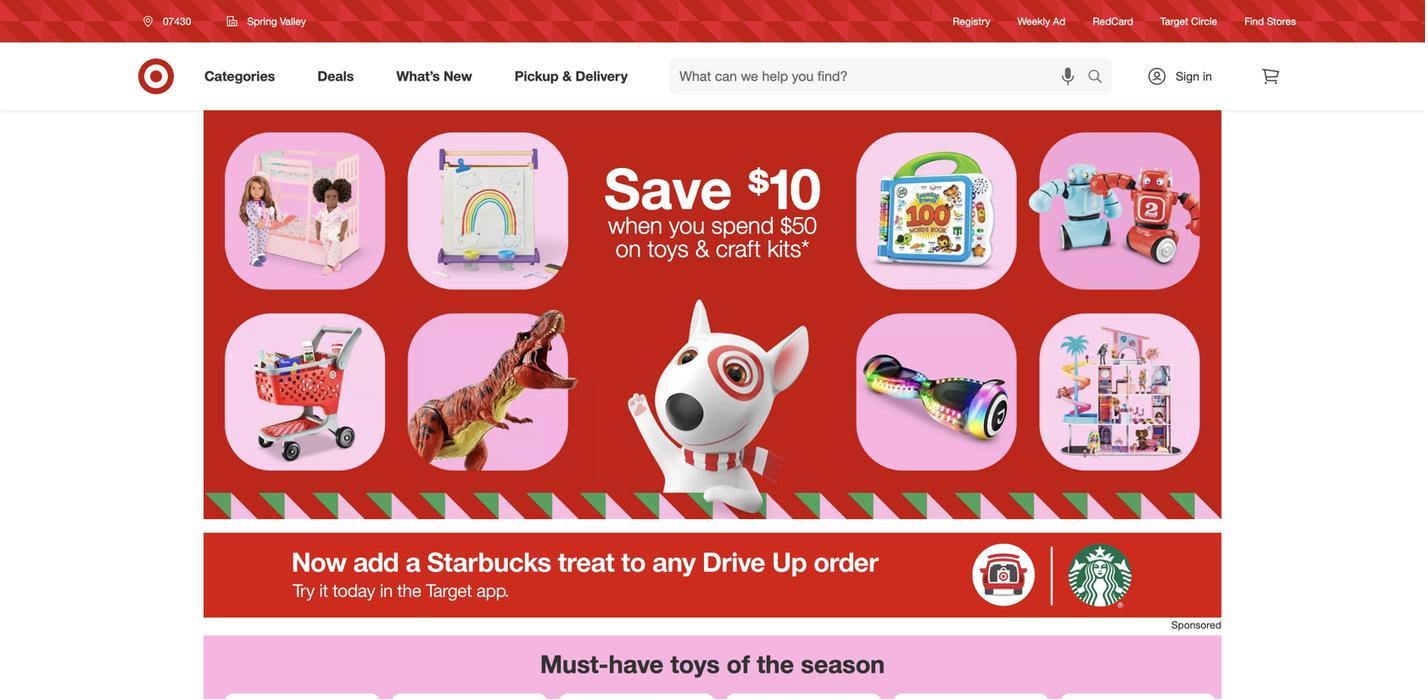 Task type: describe. For each thing, give the bounding box(es) containing it.
toys inside carousel region
[[671, 649, 720, 679]]

you
[[669, 211, 705, 239]]

season
[[801, 649, 885, 679]]

valley
[[280, 15, 306, 28]]

what's new
[[396, 68, 472, 84]]

sign in link
[[1133, 58, 1239, 95]]

find stores link
[[1245, 14, 1297, 28]]

circle
[[1192, 15, 1218, 28]]

on
[[616, 234, 641, 263]]

toys inside when you spend $50 on toys & craft kits*
[[648, 234, 689, 263]]

delivery
[[576, 68, 628, 84]]

target circle link
[[1161, 14, 1218, 28]]

redcard
[[1093, 15, 1134, 28]]

search button
[[1080, 58, 1121, 98]]

kits*
[[768, 234, 810, 263]]

new
[[444, 68, 472, 84]]

have
[[609, 649, 664, 679]]

target circle
[[1161, 15, 1218, 28]]

07430
[[163, 15, 191, 28]]

weekly ad link
[[1018, 14, 1066, 28]]

registry
[[953, 15, 991, 28]]

redcard link
[[1093, 14, 1134, 28]]

registry link
[[953, 14, 991, 28]]

categories link
[[190, 58, 296, 95]]

spring valley
[[247, 15, 306, 28]]

sign in
[[1176, 69, 1212, 84]]

find
[[1245, 15, 1264, 28]]

$50
[[781, 211, 817, 239]]



Task type: locate. For each thing, give the bounding box(es) containing it.
must-have toys of the season
[[540, 649, 885, 679]]

sign
[[1176, 69, 1200, 84]]

toys
[[648, 234, 689, 263], [671, 649, 720, 679]]

stores
[[1267, 15, 1297, 28]]

deals link
[[303, 58, 375, 95]]

spring
[[247, 15, 277, 28]]

$10
[[748, 154, 821, 222]]

toys right on
[[648, 234, 689, 263]]

toys left of
[[671, 649, 720, 679]]

What can we help you find? suggestions appear below search field
[[670, 58, 1092, 95]]

the
[[757, 649, 794, 679]]

& left craft
[[695, 234, 710, 263]]

pickup & delivery link
[[500, 58, 649, 95]]

sponsored
[[1172, 619, 1222, 631]]

deals
[[318, 68, 354, 84]]

what's
[[396, 68, 440, 84]]

search
[[1080, 70, 1121, 86]]

what's new link
[[382, 58, 494, 95]]

in
[[1203, 69, 1212, 84]]

save
[[604, 154, 733, 222]]

& right pickup
[[563, 68, 572, 84]]

craft
[[716, 234, 761, 263]]

weekly
[[1018, 15, 1050, 28]]

when
[[608, 211, 663, 239]]

target
[[1161, 15, 1189, 28]]

1 vertical spatial &
[[695, 234, 710, 263]]

0 vertical spatial toys
[[648, 234, 689, 263]]

0 vertical spatial &
[[563, 68, 572, 84]]

pickup & delivery
[[515, 68, 628, 84]]

categories
[[205, 68, 275, 84]]

weekly ad
[[1018, 15, 1066, 28]]

1 vertical spatial toys
[[671, 649, 720, 679]]

07430 button
[[132, 6, 209, 36]]

find stores
[[1245, 15, 1297, 28]]

carousel region
[[204, 636, 1222, 699]]

when you spend $50 on toys & craft kits*
[[608, 211, 817, 263]]

spring valley button
[[216, 6, 317, 36]]

1 horizontal spatial &
[[695, 234, 710, 263]]

pickup
[[515, 68, 559, 84]]

spend
[[712, 211, 774, 239]]

0 horizontal spatial &
[[563, 68, 572, 84]]

advertisement region
[[204, 533, 1222, 618]]

&
[[563, 68, 572, 84], [695, 234, 710, 263]]

& inside when you spend $50 on toys & craft kits*
[[695, 234, 710, 263]]

ad
[[1053, 15, 1066, 28]]

of
[[727, 649, 750, 679]]

save $10
[[604, 154, 821, 222]]

must-
[[540, 649, 609, 679]]



Task type: vqa. For each thing, say whether or not it's contained in the screenshot.
Product Grouping
no



